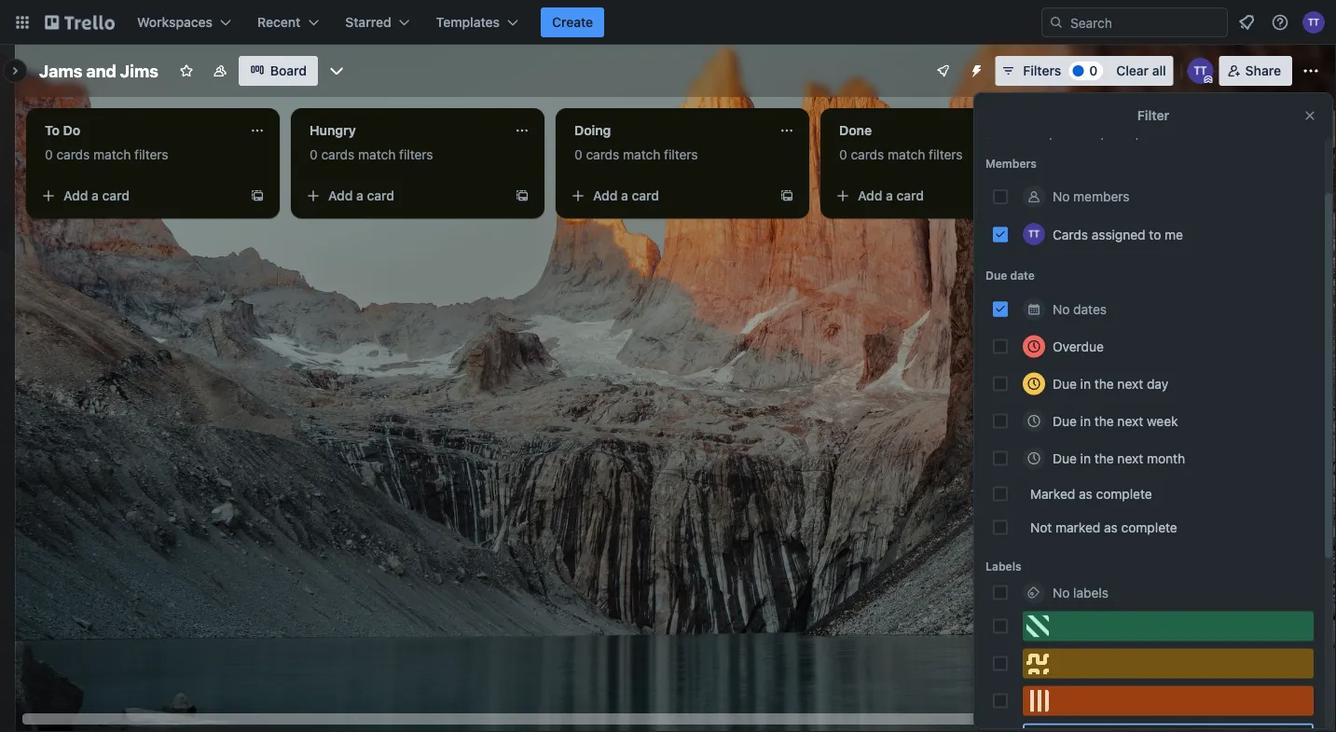 Task type: vqa. For each thing, say whether or not it's contained in the screenshot.
to do
yes



Task type: describe. For each thing, give the bounding box(es) containing it.
add for to do
[[63, 188, 88, 203]]

starred button
[[334, 7, 421, 37]]

share button
[[1220, 56, 1293, 86]]

due for due in the next day
[[1053, 375, 1077, 391]]

create
[[552, 14, 593, 30]]

0 for done
[[839, 147, 848, 162]]

due for due date
[[986, 269, 1008, 282]]

due in the next week
[[1053, 413, 1178, 428]]

create from template… image for to do
[[250, 188, 265, 203]]

0 for hungry
[[310, 147, 318, 162]]

to
[[1149, 226, 1162, 241]]

Doing text field
[[563, 116, 769, 146]]

star or unstar board image
[[179, 63, 194, 78]]

in for due in the next day
[[1081, 375, 1091, 391]]

the for day
[[1095, 375, 1114, 391]]

month
[[1147, 450, 1186, 465]]

another
[[1147, 121, 1195, 136]]

clear all
[[1117, 63, 1167, 78]]

back to home image
[[45, 7, 115, 37]]

color: green, title: none element
[[1023, 611, 1314, 641]]

the for month
[[1095, 450, 1114, 465]]

color: orange, title: none element
[[1023, 686, 1314, 715]]

cards for done
[[851, 147, 885, 162]]

week
[[1147, 413, 1178, 428]]

next for week
[[1118, 413, 1144, 428]]

no for no labels
[[1053, 584, 1070, 600]]

customize views image
[[327, 62, 346, 80]]

filters for doing
[[664, 147, 698, 162]]

1 horizontal spatial as
[[1104, 519, 1118, 534]]

workspaces button
[[126, 7, 243, 37]]

filter
[[1138, 108, 1170, 123]]

0 cards match filters for doing
[[575, 147, 698, 162]]

search cards, members, labels, and more.
[[986, 128, 1191, 140]]

open information menu image
[[1271, 13, 1290, 32]]

add a card button for doing
[[563, 181, 772, 211]]

jams and jims
[[39, 61, 158, 81]]

me
[[1165, 226, 1184, 241]]

no for no dates
[[1053, 301, 1070, 316]]

clear
[[1117, 63, 1149, 78]]

do
[[63, 123, 80, 138]]

match for doing
[[623, 147, 661, 162]]

marked
[[1056, 519, 1101, 534]]

members
[[986, 156, 1037, 169]]

the for week
[[1095, 413, 1114, 428]]

add for hungry
[[328, 188, 353, 203]]

a for to do
[[92, 188, 99, 203]]

date
[[1011, 269, 1035, 282]]

doing
[[575, 123, 611, 138]]

add a card button for done
[[828, 181, 1037, 211]]

cards for hungry
[[321, 147, 355, 162]]

filters for done
[[929, 147, 963, 162]]

list
[[1199, 121, 1217, 136]]

a for done
[[886, 188, 893, 203]]

labels,
[[1107, 128, 1139, 140]]

card for to do
[[102, 188, 130, 203]]

jams
[[39, 61, 82, 81]]

due in the next day
[[1053, 375, 1169, 391]]

labels
[[1074, 584, 1109, 600]]

card for done
[[897, 188, 924, 203]]

to
[[45, 123, 60, 138]]

create from template… image for hungry
[[515, 188, 530, 203]]

workspace visible image
[[213, 63, 227, 78]]

0 left clear
[[1090, 63, 1098, 78]]

all
[[1153, 63, 1167, 78]]

due for due in the next week
[[1053, 413, 1077, 428]]

labels
[[986, 560, 1022, 573]]

workspaces
[[137, 14, 213, 30]]

automation image
[[962, 56, 988, 82]]

search image
[[1049, 15, 1064, 30]]

members
[[1074, 188, 1130, 204]]

board link
[[239, 56, 318, 86]]

not marked as complete
[[1031, 519, 1178, 534]]

jims
[[120, 61, 158, 81]]

0 for to do
[[45, 147, 53, 162]]

add a card for to do
[[63, 188, 130, 203]]

to do
[[45, 123, 80, 138]]

add for done
[[858, 188, 883, 203]]

next for month
[[1118, 450, 1144, 465]]

switch to… image
[[13, 13, 32, 32]]

match for done
[[888, 147, 926, 162]]



Task type: locate. For each thing, give the bounding box(es) containing it.
add a card
[[63, 188, 130, 203], [328, 188, 395, 203], [593, 188, 659, 203], [858, 188, 924, 203]]

cards assigned to me
[[1053, 226, 1184, 241]]

complete down due in the next month
[[1096, 485, 1153, 501]]

due up marked
[[1053, 450, 1077, 465]]

0 cards match filters for hungry
[[310, 147, 433, 162]]

starred
[[345, 14, 391, 30]]

3 card from the left
[[632, 188, 659, 203]]

as
[[1079, 485, 1093, 501], [1104, 519, 1118, 534]]

cards down doing
[[586, 147, 620, 162]]

Search field
[[1064, 8, 1227, 36]]

terry turtle (terryturtle) image
[[1303, 11, 1325, 34], [1188, 58, 1214, 84], [1023, 222, 1046, 245]]

4 a from the left
[[886, 188, 893, 203]]

add a card down doing
[[593, 188, 659, 203]]

match for hungry
[[358, 147, 396, 162]]

1 create from template… image from the left
[[250, 188, 265, 203]]

hungry
[[310, 123, 356, 138]]

filters down to do text box
[[134, 147, 168, 162]]

due down due in the next day
[[1053, 413, 1077, 428]]

2 create from template… image from the left
[[515, 188, 530, 203]]

and
[[86, 61, 116, 81], [1142, 128, 1160, 140]]

2 vertical spatial in
[[1081, 450, 1091, 465]]

match down hungry text field
[[358, 147, 396, 162]]

filters for to do
[[134, 147, 168, 162]]

the up due in the next week
[[1095, 375, 1114, 391]]

2 cards from the left
[[321, 147, 355, 162]]

done
[[839, 123, 872, 138]]

add down hungry
[[328, 188, 353, 203]]

a down to do text box
[[92, 188, 99, 203]]

2 vertical spatial the
[[1095, 450, 1114, 465]]

3 filters from the left
[[664, 147, 698, 162]]

0 vertical spatial no
[[1053, 188, 1070, 204]]

add another list
[[1119, 121, 1217, 136]]

0 for doing
[[575, 147, 583, 162]]

match for to do
[[93, 147, 131, 162]]

0 vertical spatial and
[[86, 61, 116, 81]]

board
[[270, 63, 307, 78]]

3 create from template… image from the left
[[780, 188, 795, 203]]

clear all button
[[1109, 56, 1174, 86]]

and down filter
[[1142, 128, 1160, 140]]

2 add a card from the left
[[328, 188, 395, 203]]

2 add a card button from the left
[[298, 181, 507, 211]]

templates button
[[425, 7, 530, 37]]

cards down do
[[56, 147, 90, 162]]

add a card button down doing text field
[[563, 181, 772, 211]]

0
[[1090, 63, 1098, 78], [45, 147, 53, 162], [310, 147, 318, 162], [575, 147, 583, 162], [839, 147, 848, 162]]

2 next from the top
[[1118, 413, 1144, 428]]

card
[[102, 188, 130, 203], [367, 188, 395, 203], [632, 188, 659, 203], [897, 188, 924, 203]]

0 cards match filters
[[45, 147, 168, 162], [310, 147, 433, 162], [575, 147, 698, 162], [839, 147, 963, 162]]

cards
[[1053, 226, 1089, 241]]

2 vertical spatial next
[[1118, 450, 1144, 465]]

match down doing text field
[[623, 147, 661, 162]]

3 in from the top
[[1081, 450, 1091, 465]]

0 vertical spatial as
[[1079, 485, 1093, 501]]

in up marked as complete at the bottom
[[1081, 450, 1091, 465]]

4 add a card from the left
[[858, 188, 924, 203]]

filters for hungry
[[399, 147, 433, 162]]

0 down hungry
[[310, 147, 318, 162]]

filters down doing text field
[[664, 147, 698, 162]]

terry turtle (terryturtle) image left cards
[[1023, 222, 1046, 245]]

1 add a card button from the left
[[34, 181, 243, 211]]

add left another on the top right of the page
[[1119, 121, 1144, 136]]

2 vertical spatial no
[[1053, 584, 1070, 600]]

card down to do text box
[[102, 188, 130, 203]]

filters
[[1023, 63, 1062, 78]]

more.
[[1163, 128, 1191, 140]]

1 vertical spatial in
[[1081, 413, 1091, 428]]

not
[[1031, 519, 1052, 534]]

0 horizontal spatial terry turtle (terryturtle) image
[[1023, 222, 1046, 245]]

add a card button down to do text box
[[34, 181, 243, 211]]

0 cards match filters for done
[[839, 147, 963, 162]]

2 in from the top
[[1081, 413, 1091, 428]]

card down doing text field
[[632, 188, 659, 203]]

0 cards match filters down doing text field
[[575, 147, 698, 162]]

create from template… image for doing
[[780, 188, 795, 203]]

2 a from the left
[[356, 188, 364, 203]]

due left date
[[986, 269, 1008, 282]]

3 next from the top
[[1118, 450, 1144, 465]]

1 match from the left
[[93, 147, 131, 162]]

no members
[[1053, 188, 1130, 204]]

next
[[1118, 375, 1144, 391], [1118, 413, 1144, 428], [1118, 450, 1144, 465]]

1 a from the left
[[92, 188, 99, 203]]

add a card for done
[[858, 188, 924, 203]]

1 cards from the left
[[56, 147, 90, 162]]

add a card button down done text box
[[828, 181, 1037, 211]]

0 down done
[[839, 147, 848, 162]]

1 vertical spatial and
[[1142, 128, 1160, 140]]

members,
[[1056, 128, 1105, 140]]

marked as complete
[[1031, 485, 1153, 501]]

0 horizontal spatial as
[[1079, 485, 1093, 501]]

1 horizontal spatial terry turtle (terryturtle) image
[[1188, 58, 1214, 84]]

3 cards from the left
[[586, 147, 620, 162]]

add for doing
[[593, 188, 618, 203]]

0 vertical spatial the
[[1095, 375, 1114, 391]]

next left 'month'
[[1118, 450, 1144, 465]]

and inside text box
[[86, 61, 116, 81]]

the down due in the next day
[[1095, 413, 1114, 428]]

in for due in the next month
[[1081, 450, 1091, 465]]

2 filters from the left
[[399, 147, 433, 162]]

add a card down hungry
[[328, 188, 395, 203]]

filters down hungry text field
[[399, 147, 433, 162]]

1 next from the top
[[1118, 375, 1144, 391]]

add a card button
[[34, 181, 243, 211], [298, 181, 507, 211], [563, 181, 772, 211], [828, 181, 1037, 211]]

4 0 cards match filters from the left
[[839, 147, 963, 162]]

2 card from the left
[[367, 188, 395, 203]]

in down due in the next day
[[1081, 413, 1091, 428]]

terry turtle (terryturtle) image right all
[[1188, 58, 1214, 84]]

no left dates
[[1053, 301, 1070, 316]]

next left the day
[[1118, 375, 1144, 391]]

add a card button down hungry text field
[[298, 181, 507, 211]]

1 the from the top
[[1095, 375, 1114, 391]]

color: yellow, title: none element
[[1023, 648, 1314, 678]]

in down overdue
[[1081, 375, 1091, 391]]

match down done text box
[[888, 147, 926, 162]]

2 horizontal spatial terry turtle (terryturtle) image
[[1303, 11, 1325, 34]]

add a card for hungry
[[328, 188, 395, 203]]

To Do text field
[[34, 116, 239, 146]]

terry turtle (terryturtle) image right open information menu "image"
[[1303, 11, 1325, 34]]

a
[[92, 188, 99, 203], [356, 188, 364, 203], [621, 188, 629, 203], [886, 188, 893, 203]]

0 cards match filters down hungry text field
[[310, 147, 433, 162]]

marked
[[1031, 485, 1076, 501]]

card for hungry
[[367, 188, 395, 203]]

a down hungry text field
[[356, 188, 364, 203]]

no up cards
[[1053, 188, 1070, 204]]

cards down hungry
[[321, 147, 355, 162]]

due for due in the next month
[[1053, 450, 1077, 465]]

2 match from the left
[[358, 147, 396, 162]]

assigned
[[1092, 226, 1146, 241]]

due in the next month
[[1053, 450, 1186, 465]]

1 horizontal spatial and
[[1142, 128, 1160, 140]]

recent
[[257, 14, 301, 30]]

no left labels
[[1053, 584, 1070, 600]]

0 cards match filters for to do
[[45, 147, 168, 162]]

card for doing
[[632, 188, 659, 203]]

0 vertical spatial terry turtle (terryturtle) image
[[1303, 11, 1325, 34]]

cards for doing
[[586, 147, 620, 162]]

search
[[986, 128, 1020, 140]]

add a card down do
[[63, 188, 130, 203]]

4 match from the left
[[888, 147, 926, 162]]

4 cards from the left
[[851, 147, 885, 162]]

overdue
[[1053, 338, 1104, 353]]

in
[[1081, 375, 1091, 391], [1081, 413, 1091, 428], [1081, 450, 1091, 465]]

cards down done
[[851, 147, 885, 162]]

3 match from the left
[[623, 147, 661, 162]]

1 no from the top
[[1053, 188, 1070, 204]]

1 0 cards match filters from the left
[[45, 147, 168, 162]]

1 vertical spatial terry turtle (terryturtle) image
[[1188, 58, 1214, 84]]

this member is an admin of this board. image
[[1205, 76, 1213, 84]]

filters down done text box
[[929, 147, 963, 162]]

show menu image
[[1302, 62, 1321, 80]]

1 add a card from the left
[[63, 188, 130, 203]]

0 down the to
[[45, 147, 53, 162]]

1 filters from the left
[[134, 147, 168, 162]]

match down to do text box
[[93, 147, 131, 162]]

a down doing text field
[[621, 188, 629, 203]]

in for due in the next week
[[1081, 413, 1091, 428]]

3 add a card from the left
[[593, 188, 659, 203]]

a for hungry
[[356, 188, 364, 203]]

cards
[[56, 147, 90, 162], [321, 147, 355, 162], [586, 147, 620, 162], [851, 147, 885, 162]]

4 add a card button from the left
[[828, 181, 1037, 211]]

2 the from the top
[[1095, 413, 1114, 428]]

create button
[[541, 7, 605, 37]]

the
[[1095, 375, 1114, 391], [1095, 413, 1114, 428], [1095, 450, 1114, 465]]

1 card from the left
[[102, 188, 130, 203]]

Board name text field
[[30, 56, 168, 86]]

add
[[1119, 121, 1144, 136], [63, 188, 88, 203], [328, 188, 353, 203], [593, 188, 618, 203], [858, 188, 883, 203]]

add down done
[[858, 188, 883, 203]]

no
[[1053, 188, 1070, 204], [1053, 301, 1070, 316], [1053, 584, 1070, 600]]

1 vertical spatial the
[[1095, 413, 1114, 428]]

0 vertical spatial next
[[1118, 375, 1144, 391]]

3 0 cards match filters from the left
[[575, 147, 698, 162]]

filters
[[134, 147, 168, 162], [399, 147, 433, 162], [664, 147, 698, 162], [929, 147, 963, 162]]

add a card for doing
[[593, 188, 659, 203]]

due down overdue
[[1053, 375, 1077, 391]]

3 a from the left
[[621, 188, 629, 203]]

cards for to do
[[56, 147, 90, 162]]

the up marked as complete at the bottom
[[1095, 450, 1114, 465]]

templates
[[436, 14, 500, 30]]

add a card button for hungry
[[298, 181, 507, 211]]

0 horizontal spatial create from template… image
[[250, 188, 265, 203]]

0 cards match filters down done text box
[[839, 147, 963, 162]]

2 no from the top
[[1053, 301, 1070, 316]]

add a card down done
[[858, 188, 924, 203]]

Done text field
[[828, 116, 1033, 146]]

next for day
[[1118, 375, 1144, 391]]

day
[[1147, 375, 1169, 391]]

no labels
[[1053, 584, 1109, 600]]

3 no from the top
[[1053, 584, 1070, 600]]

0 down doing
[[575, 147, 583, 162]]

add down do
[[63, 188, 88, 203]]

a for doing
[[621, 188, 629, 203]]

share
[[1246, 63, 1282, 78]]

a down done text box
[[886, 188, 893, 203]]

1 horizontal spatial create from template… image
[[515, 188, 530, 203]]

0 cards match filters down to do text box
[[45, 147, 168, 162]]

2 horizontal spatial create from template… image
[[780, 188, 795, 203]]

1 vertical spatial complete
[[1122, 519, 1178, 534]]

match
[[93, 147, 131, 162], [358, 147, 396, 162], [623, 147, 661, 162], [888, 147, 926, 162]]

card down done text box
[[897, 188, 924, 203]]

0 vertical spatial complete
[[1096, 485, 1153, 501]]

cards,
[[1023, 128, 1053, 140]]

add another list button
[[1086, 108, 1337, 149]]

1 vertical spatial no
[[1053, 301, 1070, 316]]

3 the from the top
[[1095, 450, 1114, 465]]

card down hungry text field
[[367, 188, 395, 203]]

close popover image
[[1303, 108, 1318, 123]]

1 in from the top
[[1081, 375, 1091, 391]]

and left jims
[[86, 61, 116, 81]]

0 horizontal spatial and
[[86, 61, 116, 81]]

2 0 cards match filters from the left
[[310, 147, 433, 162]]

no dates
[[1053, 301, 1107, 316]]

recent button
[[246, 7, 330, 37]]

add a card button for to do
[[34, 181, 243, 211]]

power ups image
[[936, 63, 951, 78]]

due date
[[986, 269, 1035, 282]]

add down doing
[[593, 188, 618, 203]]

3 add a card button from the left
[[563, 181, 772, 211]]

complete
[[1096, 485, 1153, 501], [1122, 519, 1178, 534]]

complete down marked as complete at the bottom
[[1122, 519, 1178, 534]]

Hungry text field
[[298, 116, 504, 146]]

4 filters from the left
[[929, 147, 963, 162]]

create from template… image
[[250, 188, 265, 203], [515, 188, 530, 203], [780, 188, 795, 203]]

1 vertical spatial as
[[1104, 519, 1118, 534]]

no for no members
[[1053, 188, 1070, 204]]

0 notifications image
[[1236, 11, 1258, 34]]

primary element
[[0, 0, 1337, 45]]

4 card from the left
[[897, 188, 924, 203]]

create from template… image
[[1045, 188, 1060, 203]]

dates
[[1074, 301, 1107, 316]]

2 vertical spatial terry turtle (terryturtle) image
[[1023, 222, 1046, 245]]

due
[[986, 269, 1008, 282], [1053, 375, 1077, 391], [1053, 413, 1077, 428], [1053, 450, 1077, 465]]

add inside add another list 'button'
[[1119, 121, 1144, 136]]

next left week on the right
[[1118, 413, 1144, 428]]

0 vertical spatial in
[[1081, 375, 1091, 391]]

1 vertical spatial next
[[1118, 413, 1144, 428]]



